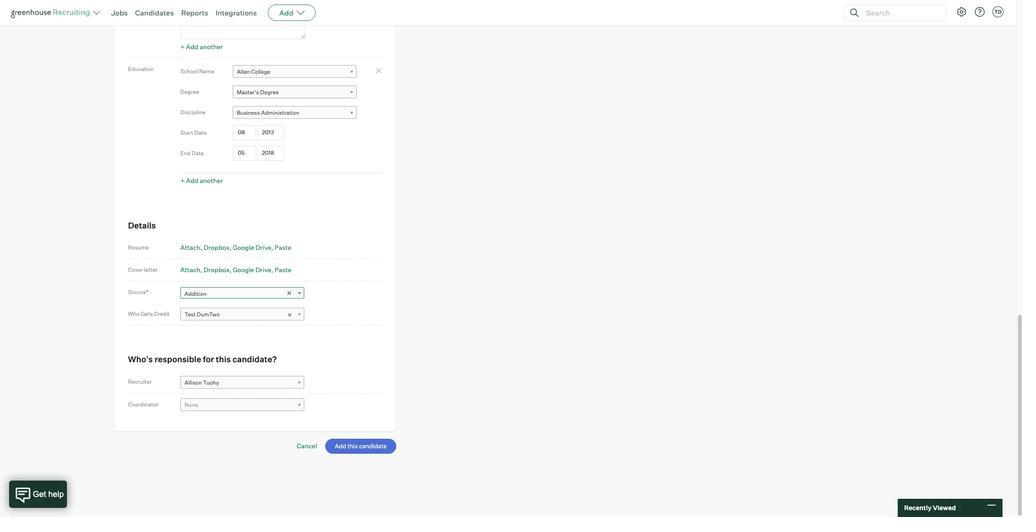 Task type: describe. For each thing, give the bounding box(es) containing it.
responsible
[[155, 355, 201, 365]]

who
[[128, 311, 140, 318]]

dropbox for cover letter
[[204, 266, 230, 274]]

cover
[[128, 267, 143, 274]]

test dumtwo link
[[180, 308, 304, 322]]

attach dropbox google drive paste for resume
[[180, 244, 292, 252]]

Search text field
[[864, 6, 938, 19]]

attach for cover letter
[[180, 266, 201, 274]]

drive for cover letter
[[256, 266, 271, 274]]

business administration
[[237, 109, 300, 116]]

master's
[[237, 89, 259, 96]]

google for resume
[[233, 244, 254, 252]]

name
[[199, 68, 214, 75]]

home
[[315, 11, 330, 18]]

allison tuohy
[[185, 380, 219, 386]]

td
[[995, 9, 1002, 15]]

candidates link
[[135, 8, 174, 17]]

resume
[[128, 244, 149, 251]]

end
[[180, 150, 191, 157]]

who's responsible for this candidate?
[[128, 355, 277, 365]]

cover letter
[[128, 267, 158, 274]]

end date
[[180, 150, 204, 157]]

letter
[[144, 267, 158, 274]]

reports
[[181, 8, 208, 17]]

paste link for resume
[[275, 244, 292, 252]]

credit
[[154, 311, 170, 318]]

master's degree link
[[233, 86, 357, 99]]

test
[[185, 312, 196, 318]]

source
[[128, 289, 146, 296]]

date for start date
[[195, 129, 207, 136]]

1 horizontal spatial degree
[[260, 89, 279, 96]]

source *
[[128, 289, 148, 296]]

+ add another link for address
[[180, 43, 223, 51]]

address
[[128, 10, 149, 17]]

*
[[146, 289, 148, 296]]

dumtwo
[[197, 312, 220, 318]]

dropbox link for cover letter
[[204, 266, 232, 274]]

+ add another for education
[[180, 177, 223, 185]]

jobs link
[[111, 8, 128, 17]]

details
[[128, 221, 156, 231]]

addition link
[[180, 287, 304, 301]]

paste for resume
[[275, 244, 292, 252]]

allen college
[[237, 68, 271, 75]]

configure image
[[957, 6, 968, 17]]

dropbox link for resume
[[204, 244, 232, 252]]

allison
[[185, 380, 202, 386]]

allison tuohy link
[[180, 376, 304, 390]]



Task type: locate. For each thing, give the bounding box(es) containing it.
another down end date
[[200, 177, 223, 185]]

1 vertical spatial + add another
[[180, 177, 223, 185]]

who gets credit
[[128, 311, 170, 318]]

+ add another inside the education 'element'
[[180, 177, 223, 185]]

+ for address
[[180, 43, 185, 51]]

start date
[[180, 129, 207, 136]]

add button
[[268, 5, 316, 21]]

+
[[180, 43, 185, 51], [180, 177, 185, 185]]

0 vertical spatial attach link
[[180, 244, 202, 252]]

1 vertical spatial google drive link
[[233, 266, 273, 274]]

another for education
[[200, 177, 223, 185]]

0 vertical spatial paste
[[275, 244, 292, 252]]

education
[[128, 66, 154, 72]]

attach for resume
[[180, 244, 201, 252]]

+ add another link up "school name"
[[180, 43, 223, 51]]

1 paste link from the top
[[275, 244, 292, 252]]

home link
[[310, 8, 361, 21]]

2 dropbox link from the top
[[204, 266, 232, 274]]

dropbox for resume
[[204, 244, 230, 252]]

2 attach link from the top
[[180, 266, 202, 274]]

coordinator
[[128, 401, 159, 408]]

0 vertical spatial attach
[[180, 244, 201, 252]]

0 vertical spatial google drive link
[[233, 244, 273, 252]]

yyyy text field right mm text field
[[257, 146, 284, 161]]

college
[[251, 68, 271, 75]]

attach dropbox google drive paste for cover letter
[[180, 266, 292, 274]]

1 vertical spatial paste link
[[275, 266, 292, 274]]

0 vertical spatial add
[[279, 8, 294, 17]]

2 google from the top
[[233, 266, 254, 274]]

add for address
[[186, 43, 198, 51]]

1 vertical spatial +
[[180, 177, 185, 185]]

who's
[[128, 355, 153, 365]]

school name
[[180, 68, 214, 75]]

candidates
[[135, 8, 174, 17]]

+ add another link
[[180, 43, 223, 51], [180, 177, 223, 185]]

drive for resume
[[256, 244, 271, 252]]

none
[[185, 402, 198, 409]]

tuohy
[[203, 380, 219, 386]]

recruiter
[[128, 379, 152, 386]]

add for education
[[186, 177, 198, 185]]

1 attach dropbox google drive paste from the top
[[180, 244, 292, 252]]

1 + add another link from the top
[[180, 43, 223, 51]]

paste link
[[275, 244, 292, 252], [275, 266, 292, 274]]

YYYY text field
[[257, 125, 284, 140], [257, 146, 284, 161]]

0 vertical spatial another
[[200, 43, 223, 51]]

start
[[180, 129, 193, 136]]

1 attach from the top
[[180, 244, 201, 252]]

integrations
[[216, 8, 257, 17]]

2 yyyy text field from the top
[[257, 146, 284, 161]]

+ add another up "school name"
[[180, 43, 223, 51]]

1 vertical spatial yyyy text field
[[257, 146, 284, 161]]

attach link for resume
[[180, 244, 202, 252]]

0 vertical spatial dropbox
[[204, 244, 230, 252]]

attach link
[[180, 244, 202, 252], [180, 266, 202, 274]]

1 vertical spatial another
[[200, 177, 223, 185]]

1 vertical spatial + add another link
[[180, 177, 223, 185]]

1 vertical spatial paste
[[275, 266, 292, 274]]

+ inside the education 'element'
[[180, 177, 185, 185]]

another inside the education 'element'
[[200, 177, 223, 185]]

add inside popup button
[[279, 8, 294, 17]]

google for cover letter
[[233, 266, 254, 274]]

+ for education
[[180, 177, 185, 185]]

cancel
[[297, 443, 317, 451]]

+ add another
[[180, 43, 223, 51], [180, 177, 223, 185]]

this
[[216, 355, 231, 365]]

0 vertical spatial dropbox link
[[204, 244, 232, 252]]

candidate?
[[233, 355, 277, 365]]

None text field
[[180, 7, 306, 39]]

1 another from the top
[[200, 43, 223, 51]]

education element
[[180, 61, 382, 187]]

attach
[[180, 244, 201, 252], [180, 266, 201, 274]]

another
[[200, 43, 223, 51], [200, 177, 223, 185]]

jobs
[[111, 8, 128, 17]]

+ add another down end date
[[180, 177, 223, 185]]

attach link for cover letter
[[180, 266, 202, 274]]

0 vertical spatial paste link
[[275, 244, 292, 252]]

paste for cover letter
[[275, 266, 292, 274]]

paste link for cover letter
[[275, 266, 292, 274]]

date
[[195, 129, 207, 136], [192, 150, 204, 157]]

2 dropbox from the top
[[204, 266, 230, 274]]

0 horizontal spatial degree
[[180, 88, 199, 95]]

1 vertical spatial attach
[[180, 266, 201, 274]]

0 vertical spatial date
[[195, 129, 207, 136]]

paste
[[275, 244, 292, 252], [275, 266, 292, 274]]

yyyy text field for start date
[[257, 125, 284, 140]]

2 google drive link from the top
[[233, 266, 273, 274]]

reports link
[[181, 8, 208, 17]]

1 vertical spatial attach link
[[180, 266, 202, 274]]

td button
[[991, 5, 1006, 19]]

none link
[[180, 399, 304, 412]]

for
[[203, 355, 214, 365]]

degree down school
[[180, 88, 199, 95]]

cancel link
[[297, 443, 317, 451]]

add up school
[[186, 43, 198, 51]]

2 + from the top
[[180, 177, 185, 185]]

1 dropbox from the top
[[204, 244, 230, 252]]

+ add another link for education
[[180, 177, 223, 185]]

add
[[279, 8, 294, 17], [186, 43, 198, 51], [186, 177, 198, 185]]

+ add another for address
[[180, 43, 223, 51]]

0 vertical spatial + add another
[[180, 43, 223, 51]]

0 vertical spatial yyyy text field
[[257, 125, 284, 140]]

MM text field
[[233, 146, 256, 161]]

0 vertical spatial google
[[233, 244, 254, 252]]

1 dropbox link from the top
[[204, 244, 232, 252]]

administration
[[261, 109, 300, 116]]

MM text field
[[233, 125, 256, 140]]

2 paste link from the top
[[275, 266, 292, 274]]

allen college link
[[233, 65, 357, 78]]

date right start
[[195, 129, 207, 136]]

None file field
[[11, 472, 126, 482], [0, 484, 115, 493], [11, 472, 126, 482], [0, 484, 115, 493]]

google drive link
[[233, 244, 273, 252], [233, 266, 273, 274]]

gets
[[141, 311, 153, 318]]

yyyy text field down the 'business administration'
[[257, 125, 284, 140]]

0 vertical spatial +
[[180, 43, 185, 51]]

0 vertical spatial drive
[[256, 244, 271, 252]]

allen
[[237, 68, 250, 75]]

+ down end at left
[[180, 177, 185, 185]]

2 drive from the top
[[256, 266, 271, 274]]

recently
[[905, 505, 932, 512]]

integrations link
[[216, 8, 257, 17]]

1 + from the top
[[180, 43, 185, 51]]

addition
[[185, 291, 207, 297]]

None submit
[[325, 440, 397, 455]]

1 vertical spatial date
[[192, 150, 204, 157]]

0 vertical spatial attach dropbox google drive paste
[[180, 244, 292, 252]]

business administration link
[[233, 106, 357, 119]]

google
[[233, 244, 254, 252], [233, 266, 254, 274]]

discipline
[[180, 109, 206, 116]]

1 google drive link from the top
[[233, 244, 273, 252]]

1 vertical spatial attach dropbox google drive paste
[[180, 266, 292, 274]]

greenhouse recruiting image
[[11, 7, 93, 18]]

degree
[[180, 88, 199, 95], [260, 89, 279, 96]]

2 + add another from the top
[[180, 177, 223, 185]]

td button
[[993, 6, 1004, 17]]

school
[[180, 68, 198, 75]]

+ up school
[[180, 43, 185, 51]]

1 yyyy text field from the top
[[257, 125, 284, 140]]

degree up the 'business administration'
[[260, 89, 279, 96]]

add down end date
[[186, 177, 198, 185]]

yyyy text field for end date
[[257, 146, 284, 161]]

business
[[237, 109, 260, 116]]

attach dropbox google drive paste
[[180, 244, 292, 252], [180, 266, 292, 274]]

date for end date
[[192, 150, 204, 157]]

another for address
[[200, 43, 223, 51]]

add left the home
[[279, 8, 294, 17]]

1 google from the top
[[233, 244, 254, 252]]

1 + add another from the top
[[180, 43, 223, 51]]

dropbox link
[[204, 244, 232, 252], [204, 266, 232, 274]]

recently viewed
[[905, 505, 957, 512]]

2 paste from the top
[[275, 266, 292, 274]]

0 vertical spatial + add another link
[[180, 43, 223, 51]]

2 vertical spatial add
[[186, 177, 198, 185]]

1 attach link from the top
[[180, 244, 202, 252]]

google drive link for cover letter
[[233, 266, 273, 274]]

another up name
[[200, 43, 223, 51]]

1 vertical spatial drive
[[256, 266, 271, 274]]

1 vertical spatial google
[[233, 266, 254, 274]]

add inside the education 'element'
[[186, 177, 198, 185]]

1 paste from the top
[[275, 244, 292, 252]]

1 vertical spatial dropbox link
[[204, 266, 232, 274]]

dropbox
[[204, 244, 230, 252], [204, 266, 230, 274]]

master's degree
[[237, 89, 279, 96]]

viewed
[[933, 505, 957, 512]]

2 another from the top
[[200, 177, 223, 185]]

date right end at left
[[192, 150, 204, 157]]

1 drive from the top
[[256, 244, 271, 252]]

1 vertical spatial add
[[186, 43, 198, 51]]

+ add another link down end date
[[180, 177, 223, 185]]

google drive link for resume
[[233, 244, 273, 252]]

2 attach from the top
[[180, 266, 201, 274]]

test dumtwo
[[185, 312, 220, 318]]

drive
[[256, 244, 271, 252], [256, 266, 271, 274]]

2 attach dropbox google drive paste from the top
[[180, 266, 292, 274]]

1 vertical spatial dropbox
[[204, 266, 230, 274]]

2 + add another link from the top
[[180, 177, 223, 185]]



Task type: vqa. For each thing, say whether or not it's contained in the screenshot.
Allison Tuohy
yes



